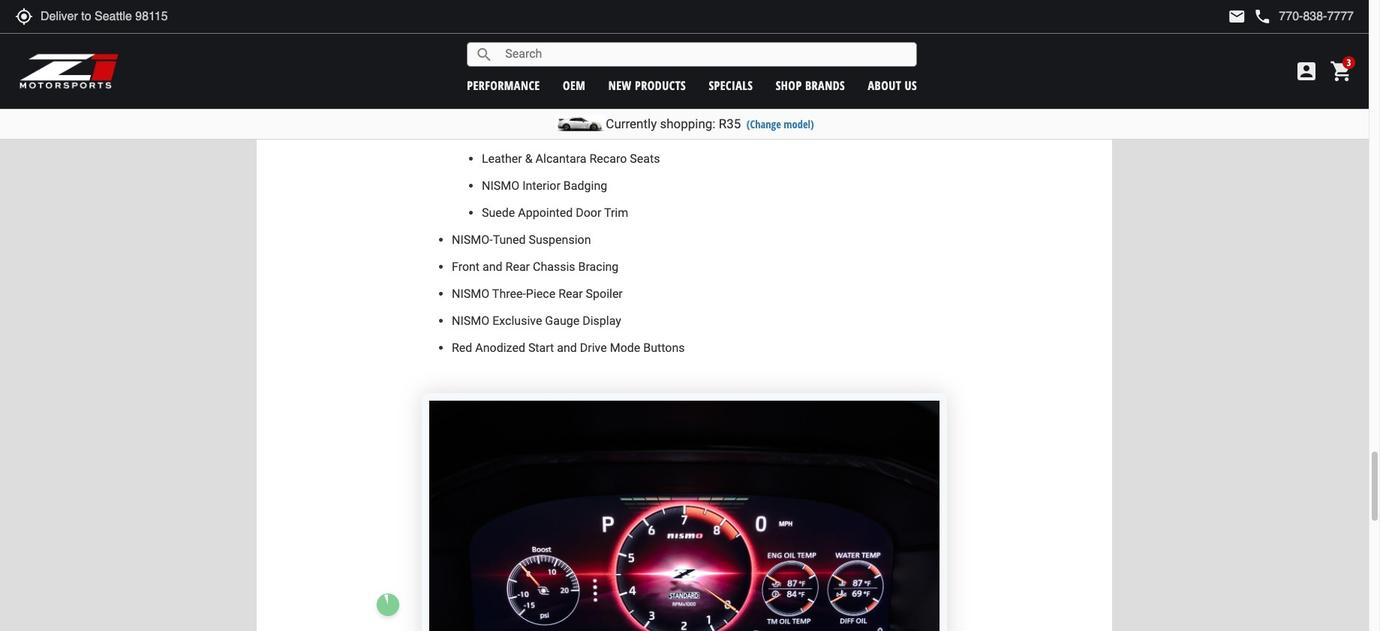 Task type: locate. For each thing, give the bounding box(es) containing it.
285/35/19
[[512, 71, 569, 85]]

r35
[[719, 116, 741, 131]]

mail
[[1228, 8, 1246, 26]]

nismo up suede
[[482, 179, 520, 193]]

rear
[[506, 260, 530, 274], [559, 287, 583, 301]]

red
[[452, 341, 472, 355]]

alcantara up leather & alcantara recaro seats
[[536, 125, 587, 139]]

1 vertical spatial rear
[[559, 287, 583, 301]]

0 horizontal spatial and
[[483, 260, 503, 274]]

shop
[[776, 77, 802, 93]]

and right start
[[557, 341, 577, 355]]

&
[[525, 125, 533, 139], [525, 152, 533, 166]]

1 vertical spatial &
[[525, 152, 533, 166]]

nismo for nismo exclusive gauge display
[[452, 314, 490, 328]]

currently
[[606, 116, 657, 131]]

wheel
[[637, 125, 670, 139]]

2 leather from the top
[[482, 152, 522, 166]]

1 vertical spatial nismo
[[452, 287, 490, 301]]

nismo-
[[452, 233, 493, 247]]

shop brands
[[776, 77, 845, 93]]

anodized
[[475, 341, 525, 355]]

nismo interior badging
[[482, 179, 607, 193]]

phone link
[[1254, 8, 1354, 26]]

rear: 285/35/19
[[482, 71, 569, 85]]

0 horizontal spatial rear
[[506, 260, 530, 274]]

nismo
[[482, 179, 520, 193], [452, 287, 490, 301], [452, 314, 490, 328]]

leather up the nismo interior badging on the top of page
[[482, 152, 522, 166]]

shopping_cart
[[1330, 59, 1354, 83]]

0 vertical spatial nismo
[[482, 179, 520, 193]]

and right front
[[483, 260, 503, 274]]

front and rear chassis bracing
[[452, 260, 619, 274]]

oem
[[563, 77, 586, 93]]

and
[[483, 260, 503, 274], [557, 341, 577, 355]]

chassis
[[533, 260, 575, 274]]

0 vertical spatial and
[[483, 260, 503, 274]]

account_box link
[[1291, 59, 1323, 83]]

0 vertical spatial rear
[[506, 260, 530, 274]]

us
[[905, 77, 917, 93]]

1 horizontal spatial rear
[[559, 287, 583, 301]]

appointed
[[518, 206, 573, 220]]

2 & from the top
[[525, 152, 533, 166]]

three-
[[492, 287, 526, 301]]

2 vertical spatial nismo
[[452, 314, 490, 328]]

1 alcantara from the top
[[536, 125, 587, 139]]

leather
[[482, 125, 522, 139], [482, 152, 522, 166]]

mail link
[[1228, 8, 1246, 26]]

1 & from the top
[[525, 125, 533, 139]]

gauge
[[545, 314, 580, 328]]

0 vertical spatial leather
[[482, 125, 522, 139]]

1 vertical spatial alcantara
[[536, 152, 587, 166]]

leather & alcantara recaro seats
[[482, 152, 660, 166]]

0 vertical spatial alcantara
[[536, 125, 587, 139]]

nismo exclusive gauge display
[[452, 314, 621, 328]]

1 vertical spatial leather
[[482, 152, 522, 166]]

front:
[[482, 44, 513, 58]]

rear down nismo-tuned suspension
[[506, 260, 530, 274]]

new products
[[608, 77, 686, 93]]

0 vertical spatial &
[[525, 125, 533, 139]]

nismo down front
[[452, 287, 490, 301]]

(change model) link
[[747, 117, 814, 131]]

exclusive
[[493, 314, 542, 328]]

1 vertical spatial and
[[557, 341, 577, 355]]

2 alcantara from the top
[[536, 152, 587, 166]]

nismo for nismo interior badging
[[482, 179, 520, 193]]

rear up gauge
[[559, 287, 583, 301]]

z1 motorsports logo image
[[19, 53, 120, 90]]

search
[[475, 45, 493, 63]]

& up interior
[[525, 152, 533, 166]]

leather down interior:
[[482, 125, 522, 139]]

nismo up red
[[452, 314, 490, 328]]

1 leather from the top
[[482, 125, 522, 139]]

account_box
[[1295, 59, 1319, 83]]

& for leather & alcantara recaro seats
[[525, 152, 533, 166]]

red anodized start and drive mode buttons
[[452, 341, 685, 355]]

buttons
[[643, 341, 685, 355]]

shopping_cart link
[[1326, 59, 1354, 83]]

& up leather & alcantara recaro seats
[[525, 125, 533, 139]]

shop brands link
[[776, 77, 845, 93]]

seats
[[630, 152, 660, 166]]

alcantara
[[536, 125, 587, 139], [536, 152, 587, 166]]

alcantara down leather & alcantara steering wheel
[[536, 152, 587, 166]]



Task type: describe. For each thing, give the bounding box(es) containing it.
steering
[[590, 125, 634, 139]]

products
[[635, 77, 686, 93]]

bracing
[[578, 260, 619, 274]]

spoiler
[[586, 287, 623, 301]]

suspension
[[529, 233, 591, 247]]

about
[[868, 77, 902, 93]]

alcantara for steering
[[536, 125, 587, 139]]

rear:
[[482, 71, 509, 85]]

interior:
[[452, 98, 493, 112]]

new
[[608, 77, 632, 93]]

trim
[[604, 206, 628, 220]]

front: 255/40/19
[[482, 44, 573, 58]]

start
[[528, 341, 554, 355]]

display
[[583, 314, 621, 328]]

255/40/19
[[516, 44, 573, 58]]

mode
[[610, 341, 640, 355]]

interior
[[523, 179, 561, 193]]

about us
[[868, 77, 917, 93]]

& for leather & alcantara steering wheel
[[525, 125, 533, 139]]

Search search field
[[493, 43, 917, 66]]

1 horizontal spatial and
[[557, 341, 577, 355]]

suede
[[482, 206, 515, 220]]

currently shopping: r35 (change model)
[[606, 116, 814, 131]]

nismo for nismo three-piece rear spoiler
[[452, 287, 490, 301]]

recaro
[[590, 152, 627, 166]]

alcantara for recaro
[[536, 152, 587, 166]]

drive
[[580, 341, 607, 355]]

(change
[[747, 117, 781, 131]]

phone
[[1254, 8, 1272, 26]]

performance
[[467, 77, 540, 93]]

nismo-tuned suspension
[[452, 233, 591, 247]]

leather & alcantara steering wheel
[[482, 125, 670, 139]]

front
[[452, 260, 480, 274]]

specials link
[[709, 77, 753, 93]]

mail phone
[[1228, 8, 1272, 26]]

leather for leather & alcantara steering wheel
[[482, 125, 522, 139]]

oem link
[[563, 77, 586, 93]]

performance link
[[467, 77, 540, 93]]

new products link
[[608, 77, 686, 93]]

suede appointed door trim
[[482, 206, 628, 220]]

tuned
[[493, 233, 526, 247]]

shopping:
[[660, 116, 716, 131]]

leather for leather & alcantara recaro seats
[[482, 152, 522, 166]]

my_location
[[15, 8, 33, 26]]

model)
[[784, 117, 814, 131]]

about us link
[[868, 77, 917, 93]]

door
[[576, 206, 601, 220]]

nismo three-piece rear spoiler
[[452, 287, 623, 301]]

piece
[[526, 287, 556, 301]]

specials
[[709, 77, 753, 93]]

badging
[[564, 179, 607, 193]]

brands
[[805, 77, 845, 93]]



Task type: vqa. For each thing, say whether or not it's contained in the screenshot.
bottom GA
no



